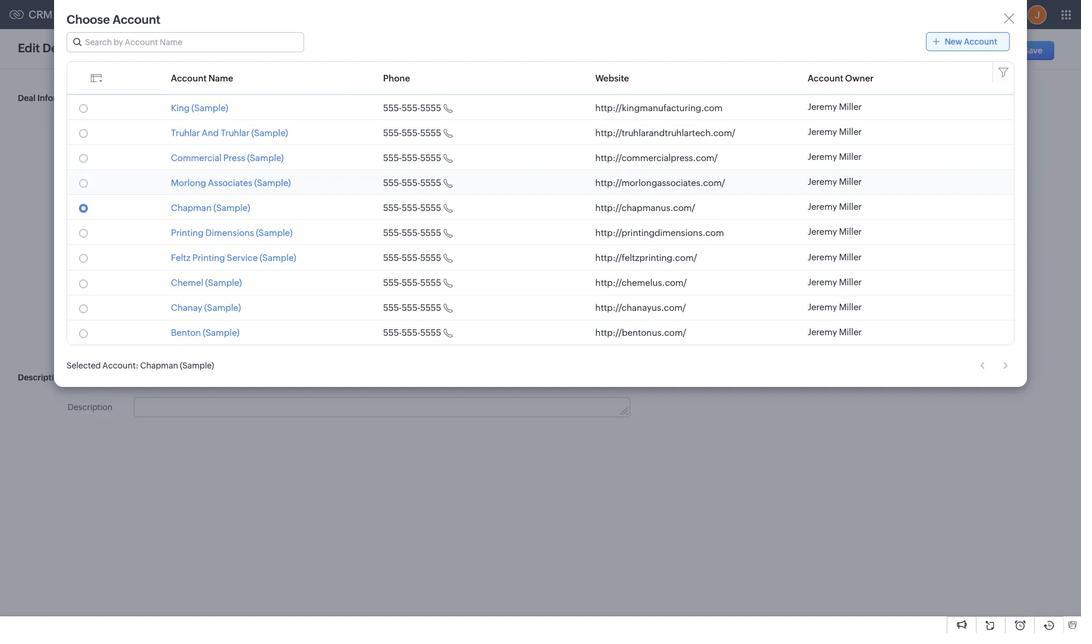 Task type: describe. For each thing, give the bounding box(es) containing it.
(sample) up printing dimensions (sample) link
[[214, 203, 250, 213]]

jeremy for http://feltzprinting.com/
[[808, 252, 838, 262]]

feltz printing service (sample) link
[[171, 253, 296, 263]]

expected revenue
[[548, 251, 621, 261]]

closing date
[[571, 155, 621, 165]]

555-555-5555 for king (sample)
[[383, 103, 442, 113]]

account owner
[[808, 73, 874, 83]]

(sample) down feltz printing service (sample)
[[205, 278, 242, 288]]

jeremy miller for http://chapmanus.com/
[[808, 202, 862, 212]]

jeremy miller for http://truhlarandtruhlartech.com/
[[808, 127, 862, 137]]

benton (sample) link
[[171, 328, 240, 338]]

owner for deal owner
[[86, 123, 113, 133]]

1 vertical spatial chapman
[[140, 361, 178, 370]]

leads
[[109, 10, 132, 19]]

next
[[75, 252, 93, 262]]

jeremy for http://morlongassociates.com/
[[808, 177, 838, 187]]

1 horizontal spatial account name
[[171, 73, 233, 83]]

chemel
[[171, 278, 203, 288]]

choose account
[[67, 12, 161, 26]]

(sample) up and
[[192, 103, 228, 113]]

press
[[224, 153, 245, 163]]

jeremy for http://truhlarandtruhlartech.com/
[[808, 127, 838, 137]]

commercial press (sample) link
[[171, 153, 284, 163]]

amount
[[589, 123, 621, 133]]

http://feltzprinting.com/
[[596, 253, 698, 263]]

king (sample) link
[[171, 103, 228, 113]]

5555 for http://bentonus.com/
[[421, 328, 442, 338]]

contacts
[[151, 10, 187, 19]]

jeremy for http://chanayus.com/
[[808, 302, 838, 312]]

associates
[[208, 178, 253, 188]]

5555 for http://truhlarandtruhlartech.com/
[[421, 128, 442, 138]]

miller for http://morlongassociates.com/
[[840, 177, 862, 187]]

jeremy miller for http://kingmanufacturing.com
[[808, 102, 862, 112]]

and
[[961, 46, 976, 55]]

lead
[[65, 284, 83, 294]]

5555 for http://printingdimensions.com
[[421, 228, 442, 238]]

chemel (sample) link
[[171, 278, 242, 288]]

home link
[[57, 0, 100, 29]]

stage
[[598, 187, 621, 197]]

chapman (sample) link
[[171, 203, 250, 213]]

service
[[227, 253, 258, 263]]

name up type
[[90, 188, 113, 197]]

morlong associates (sample)
[[171, 178, 291, 188]]

http://chapmanus.com/
[[596, 203, 696, 213]]

truhlar and truhlar (sample)
[[171, 128, 288, 138]]

jeremy miller for http://chanayus.com/
[[808, 302, 862, 312]]

2 truhlar from the left
[[221, 128, 250, 138]]

description for description information
[[18, 373, 64, 382]]

jeremy miller for http://bentonus.com/
[[808, 327, 862, 337]]

profile element
[[1021, 0, 1054, 29]]

http://kingmanufacturing.com
[[596, 103, 723, 113]]

contact
[[57, 316, 88, 326]]

(%)
[[609, 219, 621, 229]]

chanay (sample)
[[171, 303, 241, 313]]

printing dimensions (sample)
[[171, 228, 293, 238]]

555-555-5555 for commercial press (sample)
[[383, 153, 442, 163]]

description information
[[18, 373, 113, 382]]

truhlar and truhlar (sample) link
[[171, 128, 288, 138]]

miller for http://printingdimensions.com
[[840, 227, 862, 237]]

website
[[596, 73, 630, 83]]

marketplace element
[[973, 0, 997, 29]]

(sample) up commercial press (sample)
[[252, 128, 288, 138]]

jeremy miller for http://morlongassociates.com/
[[808, 177, 862, 187]]

jeremy for http://commercialpress.com/
[[808, 152, 838, 162]]

benton (sample)
[[171, 328, 240, 338]]

king (sample)
[[171, 103, 228, 113]]

home
[[67, 10, 90, 19]]

name right contact
[[90, 316, 113, 326]]

jeremy for http://printingdimensions.com
[[808, 227, 838, 237]]

date
[[603, 155, 621, 165]]

jeremy miller for http://printingdimensions.com
[[808, 227, 862, 237]]

morlong
[[171, 178, 206, 188]]

miller for http://feltzprinting.com/
[[840, 252, 862, 262]]

next step
[[75, 252, 113, 262]]

phone
[[383, 73, 410, 83]]

1 vertical spatial printing
[[192, 253, 225, 263]]

5555 for http://commercialpress.com/
[[421, 153, 442, 163]]

contact name
[[57, 316, 113, 326]]

type
[[94, 220, 113, 229]]

page
[[90, 43, 110, 53]]

campaign source
[[551, 284, 621, 293]]

new account
[[945, 37, 998, 46]]

http://chanayus.com/
[[596, 303, 686, 313]]

miller for http://commercialpress.com/
[[840, 152, 862, 162]]

expected
[[548, 251, 585, 261]]

and
[[202, 128, 219, 138]]

(sample) down 'benton (sample)'
[[180, 361, 214, 370]]

chanay (sample) link
[[171, 303, 241, 313]]

5555 for http://chapmanus.com/
[[421, 203, 442, 213]]

chemel (sample)
[[171, 278, 242, 288]]



Task type: locate. For each thing, give the bounding box(es) containing it.
6 555-555-5555 from the top
[[383, 228, 442, 238]]

selected
[[67, 361, 101, 370]]

information down the selected
[[66, 373, 113, 382]]

555-555-5555 for printing dimensions (sample)
[[383, 228, 442, 238]]

(sample) right associates
[[254, 178, 291, 188]]

crm
[[29, 8, 53, 21]]

deal name
[[71, 156, 113, 165]]

4 555-555-5555 from the top
[[383, 178, 442, 188]]

9 5555 from the top
[[421, 303, 442, 313]]

jeremy for http://chemelus.com/
[[808, 277, 838, 287]]

truhlar right and
[[221, 128, 250, 138]]

edit down "crm" "link"
[[18, 41, 40, 55]]

0 vertical spatial owner
[[846, 73, 874, 83]]

miller for http://truhlarandtruhlartech.com/
[[840, 127, 862, 137]]

3 555-555-5555 from the top
[[383, 153, 442, 163]]

chapman (sample)
[[171, 203, 250, 213]]

http://printingdimensions.com
[[596, 228, 725, 238]]

printing up feltz
[[171, 228, 204, 238]]

save for save
[[1025, 46, 1043, 55]]

source
[[593, 284, 621, 293], [85, 284, 113, 294]]

5 5555 from the top
[[421, 203, 442, 213]]

account name up king (sample)
[[171, 73, 233, 83]]

1 555-555-5555 from the top
[[383, 103, 442, 113]]

description
[[18, 373, 64, 382], [68, 402, 113, 412]]

layout
[[111, 43, 137, 53]]

1 horizontal spatial edit
[[74, 43, 89, 53]]

chapman right ':' on the bottom
[[140, 361, 178, 370]]

miller for http://chanayus.com/
[[840, 302, 862, 312]]

(sample) down chemel (sample)
[[204, 303, 241, 313]]

1 horizontal spatial new
[[978, 46, 995, 55]]

new
[[945, 37, 963, 46], [978, 46, 995, 55]]

0 vertical spatial chapman
[[171, 203, 212, 213]]

edit
[[18, 41, 40, 55], [74, 43, 89, 53]]

0 horizontal spatial description
[[18, 373, 64, 382]]

0 horizontal spatial truhlar
[[171, 128, 200, 138]]

http://chemelus.com/
[[596, 278, 687, 288]]

new inside button
[[978, 46, 995, 55]]

0 vertical spatial description
[[18, 373, 64, 382]]

profile image
[[1028, 5, 1047, 24]]

deal for deal name
[[71, 156, 88, 165]]

555-555-5555 for truhlar and truhlar (sample)
[[383, 128, 442, 138]]

save left and
[[941, 46, 960, 55]]

name up king (sample) link
[[209, 73, 233, 83]]

1 5555 from the top
[[421, 103, 442, 113]]

edit left page
[[74, 43, 89, 53]]

4 5555 from the top
[[421, 178, 442, 188]]

1 horizontal spatial save
[[1025, 46, 1043, 55]]

campaign
[[551, 284, 591, 293]]

None text field
[[134, 247, 366, 267], [135, 398, 630, 417], [134, 247, 366, 267], [135, 398, 630, 417]]

(sample) right press
[[247, 153, 284, 163]]

10 555-555-5555 from the top
[[383, 328, 442, 338]]

5555 for http://morlongassociates.com/
[[421, 178, 442, 188]]

1 save from the left
[[941, 46, 960, 55]]

jeremy miller for http://chemelus.com/
[[808, 277, 862, 287]]

555-555-5555 for morlong associates (sample)
[[383, 178, 442, 188]]

5555 for http://chanayus.com/
[[421, 303, 442, 313]]

lead source
[[65, 284, 113, 294]]

1 vertical spatial description
[[68, 402, 113, 412]]

1 vertical spatial owner
[[86, 123, 113, 133]]

7 5555 from the top
[[421, 253, 442, 263]]

http://bentonus.com/
[[596, 328, 687, 338]]

owner
[[846, 73, 874, 83], [86, 123, 113, 133]]

chapman down "morlong"
[[171, 203, 212, 213]]

1 vertical spatial information
[[66, 373, 113, 382]]

morlong associates (sample) link
[[171, 178, 291, 188]]

1 horizontal spatial source
[[593, 284, 621, 293]]

chanay
[[171, 303, 203, 313]]

jeremy miller
[[808, 102, 862, 112], [141, 122, 191, 132], [808, 127, 862, 137], [808, 152, 862, 162], [808, 177, 862, 187], [808, 202, 862, 212], [808, 227, 862, 237], [808, 252, 862, 262], [808, 277, 862, 287], [808, 302, 862, 312], [808, 327, 862, 337]]

dimensions
[[206, 228, 254, 238]]

deal information
[[18, 93, 84, 103]]

printing
[[171, 228, 204, 238], [192, 253, 225, 263]]

10 5555 from the top
[[421, 328, 442, 338]]

1 horizontal spatial owner
[[846, 73, 874, 83]]

555-555-5555
[[383, 103, 442, 113], [383, 128, 442, 138], [383, 153, 442, 163], [383, 178, 442, 188], [383, 203, 442, 213], [383, 228, 442, 238], [383, 253, 442, 263], [383, 278, 442, 288], [383, 303, 442, 313], [383, 328, 442, 338]]

step
[[95, 252, 113, 262]]

(sample) down the chanay (sample)
[[203, 328, 240, 338]]

selected account : chapman (sample)
[[67, 361, 214, 370]]

source right lead
[[85, 284, 113, 294]]

jeremy for http://chapmanus.com/
[[808, 202, 838, 212]]

0 horizontal spatial save
[[941, 46, 960, 55]]

edit page layout link
[[74, 43, 137, 53]]

save and new
[[941, 46, 995, 55]]

information
[[37, 93, 84, 103], [66, 373, 113, 382]]

source for lead source
[[85, 284, 113, 294]]

0 horizontal spatial source
[[85, 284, 113, 294]]

6 5555 from the top
[[421, 228, 442, 238]]

miller for http://chemelus.com/
[[840, 277, 862, 287]]

0 vertical spatial information
[[37, 93, 84, 103]]

commercial press (sample)
[[171, 153, 284, 163]]

555-555-5555 for chemel (sample)
[[383, 278, 442, 288]]

3 5555 from the top
[[421, 153, 442, 163]]

leads link
[[100, 0, 142, 29]]

miller for http://chapmanus.com/
[[840, 202, 862, 212]]

printing dimensions (sample) link
[[171, 228, 293, 238]]

555-555-5555 for benton (sample)
[[383, 328, 442, 338]]

save for save and new
[[941, 46, 960, 55]]

crm link
[[10, 8, 53, 21]]

2 save from the left
[[1025, 46, 1043, 55]]

http://commercialpress.com/
[[596, 153, 718, 163]]

information up deal owner
[[37, 93, 84, 103]]

0 horizontal spatial account name
[[55, 188, 113, 197]]

1 vertical spatial account name
[[55, 188, 113, 197]]

Search by Account Name text field
[[67, 33, 304, 52]]

555-555-5555 for chapman (sample)
[[383, 203, 442, 213]]

5 555-555-5555 from the top
[[383, 203, 442, 213]]

description for description
[[68, 402, 113, 412]]

0 horizontal spatial edit
[[18, 41, 40, 55]]

feltz printing service (sample)
[[171, 253, 296, 263]]

5555 for http://feltzprinting.com/
[[421, 253, 442, 263]]

feltz
[[171, 253, 191, 263]]

:
[[136, 361, 139, 370]]

save
[[941, 46, 960, 55], [1025, 46, 1043, 55]]

edit inside edit deal edit page layout
[[74, 43, 89, 53]]

account
[[113, 12, 161, 26], [965, 37, 998, 46], [171, 73, 207, 83], [808, 73, 844, 83], [55, 188, 88, 197], [103, 361, 136, 370]]

2 555-555-5555 from the top
[[383, 128, 442, 138]]

7 555-555-5555 from the top
[[383, 253, 442, 263]]

0 vertical spatial account name
[[171, 73, 233, 83]]

(sample) right service
[[260, 253, 296, 263]]

555-555-5555 for feltz printing service (sample)
[[383, 253, 442, 263]]

9 555-555-5555 from the top
[[383, 303, 442, 313]]

http://truhlarandtruhlartech.com/
[[596, 128, 736, 138]]

1 horizontal spatial truhlar
[[221, 128, 250, 138]]

revenue
[[587, 251, 621, 261]]

0 horizontal spatial new
[[945, 37, 963, 46]]

5555 for http://kingmanufacturing.com
[[421, 103, 442, 113]]

8 555-555-5555 from the top
[[383, 278, 442, 288]]

jeremy
[[808, 102, 838, 112], [141, 122, 168, 132], [808, 127, 838, 137], [808, 152, 838, 162], [808, 177, 838, 187], [808, 202, 838, 212], [808, 227, 838, 237], [808, 252, 838, 262], [808, 277, 838, 287], [808, 302, 838, 312], [808, 327, 838, 337]]

miller for http://bentonus.com/
[[840, 327, 862, 337]]

None text field
[[656, 118, 873, 137], [134, 150, 366, 171], [642, 214, 874, 234], [656, 247, 873, 266], [656, 118, 873, 137], [134, 150, 366, 171], [642, 214, 874, 234], [656, 247, 873, 266]]

http://morlongassociates.com/
[[596, 178, 726, 188]]

probability (%)
[[566, 219, 621, 229]]

contacts link
[[142, 0, 196, 29]]

information for description information
[[66, 373, 113, 382]]

0 vertical spatial printing
[[171, 228, 204, 238]]

king
[[171, 103, 190, 113]]

information for deal information
[[37, 93, 84, 103]]

MMM D, YYYY text field
[[642, 150, 874, 170]]

deal owner
[[67, 123, 113, 133]]

8 5555 from the top
[[421, 278, 442, 288]]

1 horizontal spatial description
[[68, 402, 113, 412]]

555-555-5555 for chanay (sample)
[[383, 303, 442, 313]]

benton
[[171, 328, 201, 338]]

source down 'revenue'
[[593, 284, 621, 293]]

truhlar
[[171, 128, 200, 138], [221, 128, 250, 138]]

miller for http://kingmanufacturing.com
[[840, 102, 862, 112]]

1 truhlar from the left
[[171, 128, 200, 138]]

account name
[[171, 73, 233, 83], [55, 188, 113, 197]]

probability
[[566, 219, 607, 229]]

chapman
[[171, 203, 212, 213], [140, 361, 178, 370]]

5555 for http://chemelus.com/
[[421, 278, 442, 288]]

jeremy miller for http://commercialpress.com/
[[808, 152, 862, 162]]

name down deal owner
[[90, 156, 113, 165]]

navigation
[[975, 357, 1015, 374]]

owner for account owner
[[846, 73, 874, 83]]

edit deal edit page layout
[[18, 41, 137, 55]]

truhlar left and
[[171, 128, 200, 138]]

jeremy for http://bentonus.com/
[[808, 327, 838, 337]]

account name down deal name
[[55, 188, 113, 197]]

choose
[[67, 12, 110, 26]]

0 horizontal spatial owner
[[86, 123, 113, 133]]

2 5555 from the top
[[421, 128, 442, 138]]

jeremy miller for http://feltzprinting.com/
[[808, 252, 862, 262]]

closing
[[571, 155, 601, 165]]

jeremy for http://kingmanufacturing.com
[[808, 102, 838, 112]]

(sample)
[[192, 103, 228, 113], [252, 128, 288, 138], [247, 153, 284, 163], [254, 178, 291, 188], [214, 203, 250, 213], [256, 228, 293, 238], [260, 253, 296, 263], [205, 278, 242, 288], [204, 303, 241, 313], [203, 328, 240, 338], [180, 361, 214, 370]]

save and new button
[[928, 41, 1008, 60]]

deal for deal owner
[[67, 123, 85, 133]]

deal for deal information
[[18, 93, 36, 103]]

deal
[[43, 41, 68, 55], [18, 93, 36, 103], [67, 123, 85, 133], [71, 156, 88, 165]]

commercial
[[171, 153, 222, 163]]

save down profile icon at the top right of page
[[1025, 46, 1043, 55]]

source for campaign source
[[593, 284, 621, 293]]

(sample) up service
[[256, 228, 293, 238]]

555-
[[383, 103, 402, 113], [402, 103, 421, 113], [383, 128, 402, 138], [402, 128, 421, 138], [383, 153, 402, 163], [402, 153, 421, 163], [383, 178, 402, 188], [402, 178, 421, 188], [383, 203, 402, 213], [402, 203, 421, 213], [383, 228, 402, 238], [402, 228, 421, 238], [383, 253, 402, 263], [402, 253, 421, 263], [383, 278, 402, 288], [402, 278, 421, 288], [383, 303, 402, 313], [402, 303, 421, 313], [383, 328, 402, 338], [402, 328, 421, 338]]

save button
[[1013, 41, 1055, 60]]

miller
[[840, 102, 862, 112], [170, 122, 191, 132], [840, 127, 862, 137], [840, 152, 862, 162], [840, 177, 862, 187], [840, 202, 862, 212], [840, 227, 862, 237], [840, 252, 862, 262], [840, 277, 862, 287], [840, 302, 862, 312], [840, 327, 862, 337]]

printing up chemel (sample)
[[192, 253, 225, 263]]



Task type: vqa. For each thing, say whether or not it's contained in the screenshot.


